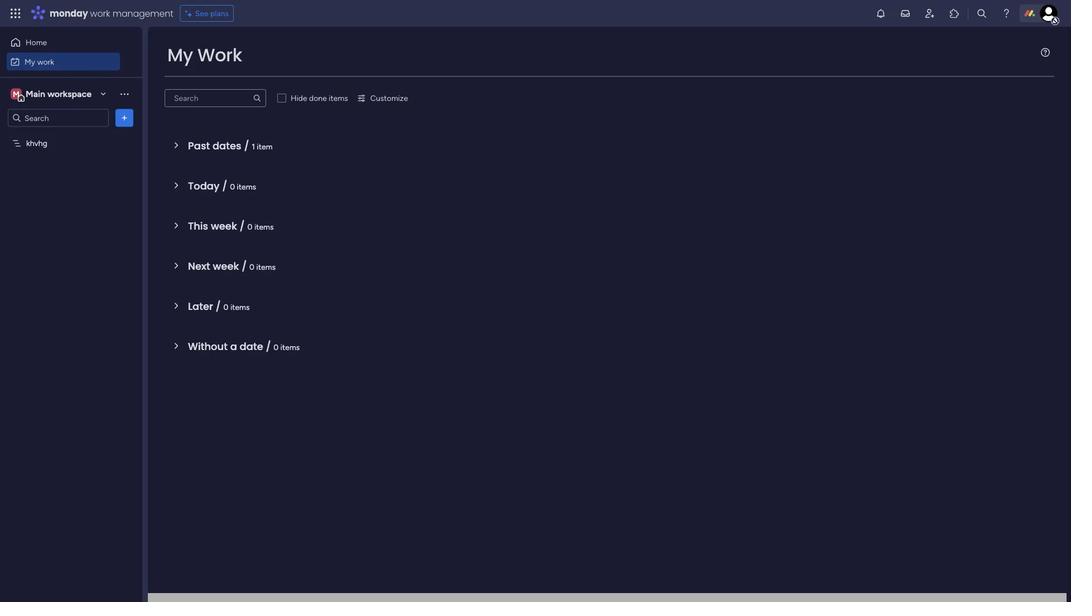 Task type: locate. For each thing, give the bounding box(es) containing it.
1 vertical spatial week
[[213, 259, 239, 273]]

date
[[240, 339, 263, 354]]

without a date / 0 items
[[188, 339, 300, 354]]

work inside button
[[37, 57, 54, 66]]

later / 0 items
[[188, 299, 250, 314]]

menu image
[[1041, 48, 1050, 57]]

week right this
[[211, 219, 237, 233]]

/
[[244, 139, 249, 153], [222, 179, 227, 193], [240, 219, 245, 233], [242, 259, 247, 273], [216, 299, 221, 314], [266, 339, 271, 354]]

week right the next
[[213, 259, 239, 273]]

home button
[[7, 33, 120, 51]]

0 up the next week / 0 items
[[247, 222, 252, 232]]

my down home
[[25, 57, 35, 66]]

/ down "this week / 0 items" at the left of page
[[242, 259, 247, 273]]

work right monday
[[90, 7, 110, 20]]

my
[[167, 43, 193, 68], [25, 57, 35, 66]]

1 horizontal spatial work
[[90, 7, 110, 20]]

option
[[0, 133, 142, 136]]

m
[[13, 89, 19, 99]]

0 horizontal spatial my
[[25, 57, 35, 66]]

search everything image
[[976, 8, 987, 19]]

0 right date
[[274, 343, 279, 352]]

1 horizontal spatial my
[[167, 43, 193, 68]]

items right later
[[230, 302, 250, 312]]

next
[[188, 259, 210, 273]]

0 inside without a date / 0 items
[[274, 343, 279, 352]]

work
[[90, 7, 110, 20], [37, 57, 54, 66]]

0 right later
[[223, 302, 228, 312]]

hide
[[291, 93, 307, 103]]

1 vertical spatial work
[[37, 57, 54, 66]]

0 right today
[[230, 182, 235, 191]]

see plans button
[[180, 5, 234, 22]]

inbox image
[[900, 8, 911, 19]]

plans
[[210, 9, 229, 18]]

week
[[211, 219, 237, 233], [213, 259, 239, 273]]

workspace options image
[[119, 88, 130, 99]]

items up the next week / 0 items
[[254, 222, 274, 232]]

items inside the next week / 0 items
[[256, 262, 276, 272]]

past dates / 1 item
[[188, 139, 273, 153]]

my left work
[[167, 43, 193, 68]]

items
[[329, 93, 348, 103], [237, 182, 256, 191], [254, 222, 274, 232], [256, 262, 276, 272], [230, 302, 250, 312], [281, 343, 300, 352]]

0 vertical spatial week
[[211, 219, 237, 233]]

workspace
[[47, 89, 92, 99]]

0
[[230, 182, 235, 191], [247, 222, 252, 232], [249, 262, 254, 272], [223, 302, 228, 312], [274, 343, 279, 352]]

this
[[188, 219, 208, 233]]

items right date
[[281, 343, 300, 352]]

customize
[[370, 93, 408, 103]]

see
[[195, 9, 208, 18]]

None search field
[[165, 89, 266, 107]]

items down "this week / 0 items" at the left of page
[[256, 262, 276, 272]]

hide done items
[[291, 93, 348, 103]]

see plans
[[195, 9, 229, 18]]

my work
[[167, 43, 242, 68]]

items inside today / 0 items
[[237, 182, 256, 191]]

my inside button
[[25, 57, 35, 66]]

0 down "this week / 0 items" at the left of page
[[249, 262, 254, 272]]

next week / 0 items
[[188, 259, 276, 273]]

my work
[[25, 57, 54, 66]]

/ right today
[[222, 179, 227, 193]]

customize button
[[353, 89, 412, 107]]

0 inside the next week / 0 items
[[249, 262, 254, 272]]

my for my work
[[167, 43, 193, 68]]

0 horizontal spatial work
[[37, 57, 54, 66]]

/ up the next week / 0 items
[[240, 219, 245, 233]]

items down 1
[[237, 182, 256, 191]]

0 vertical spatial work
[[90, 7, 110, 20]]

work down home
[[37, 57, 54, 66]]

work for my
[[37, 57, 54, 66]]

gary orlando image
[[1040, 4, 1058, 22]]

monday work management
[[50, 7, 173, 20]]

my work button
[[7, 53, 120, 71]]



Task type: vqa. For each thing, say whether or not it's contained in the screenshot.


Task type: describe. For each thing, give the bounding box(es) containing it.
/ right date
[[266, 339, 271, 354]]

management
[[113, 7, 173, 20]]

done
[[309, 93, 327, 103]]

Search in workspace field
[[23, 112, 93, 124]]

this week / 0 items
[[188, 219, 274, 233]]

today
[[188, 179, 220, 193]]

later
[[188, 299, 213, 314]]

without
[[188, 339, 228, 354]]

1
[[252, 142, 255, 151]]

khvhg
[[26, 139, 47, 148]]

a
[[230, 339, 237, 354]]

0 inside "this week / 0 items"
[[247, 222, 252, 232]]

work for monday
[[90, 7, 110, 20]]

0 inside today / 0 items
[[230, 182, 235, 191]]

work
[[197, 43, 242, 68]]

invite members image
[[924, 8, 936, 19]]

workspace image
[[11, 88, 22, 100]]

notifications image
[[875, 8, 887, 19]]

items right done
[[329, 93, 348, 103]]

my for my work
[[25, 57, 35, 66]]

Filter dashboard by text search field
[[165, 89, 266, 107]]

main
[[26, 89, 45, 99]]

dates
[[213, 139, 241, 153]]

items inside without a date / 0 items
[[281, 343, 300, 352]]

help image
[[1001, 8, 1012, 19]]

item
[[257, 142, 273, 151]]

/ left 1
[[244, 139, 249, 153]]

items inside "this week / 0 items"
[[254, 222, 274, 232]]

select product image
[[10, 8, 21, 19]]

0 inside later / 0 items
[[223, 302, 228, 312]]

week for next
[[213, 259, 239, 273]]

past
[[188, 139, 210, 153]]

khvhg list box
[[0, 132, 142, 303]]

apps image
[[949, 8, 960, 19]]

options image
[[119, 112, 130, 124]]

home
[[26, 38, 47, 47]]

week for this
[[211, 219, 237, 233]]

main workspace
[[26, 89, 92, 99]]

items inside later / 0 items
[[230, 302, 250, 312]]

workspace selection element
[[11, 87, 93, 102]]

/ right later
[[216, 299, 221, 314]]

today / 0 items
[[188, 179, 256, 193]]

monday
[[50, 7, 88, 20]]

search image
[[253, 94, 262, 103]]



